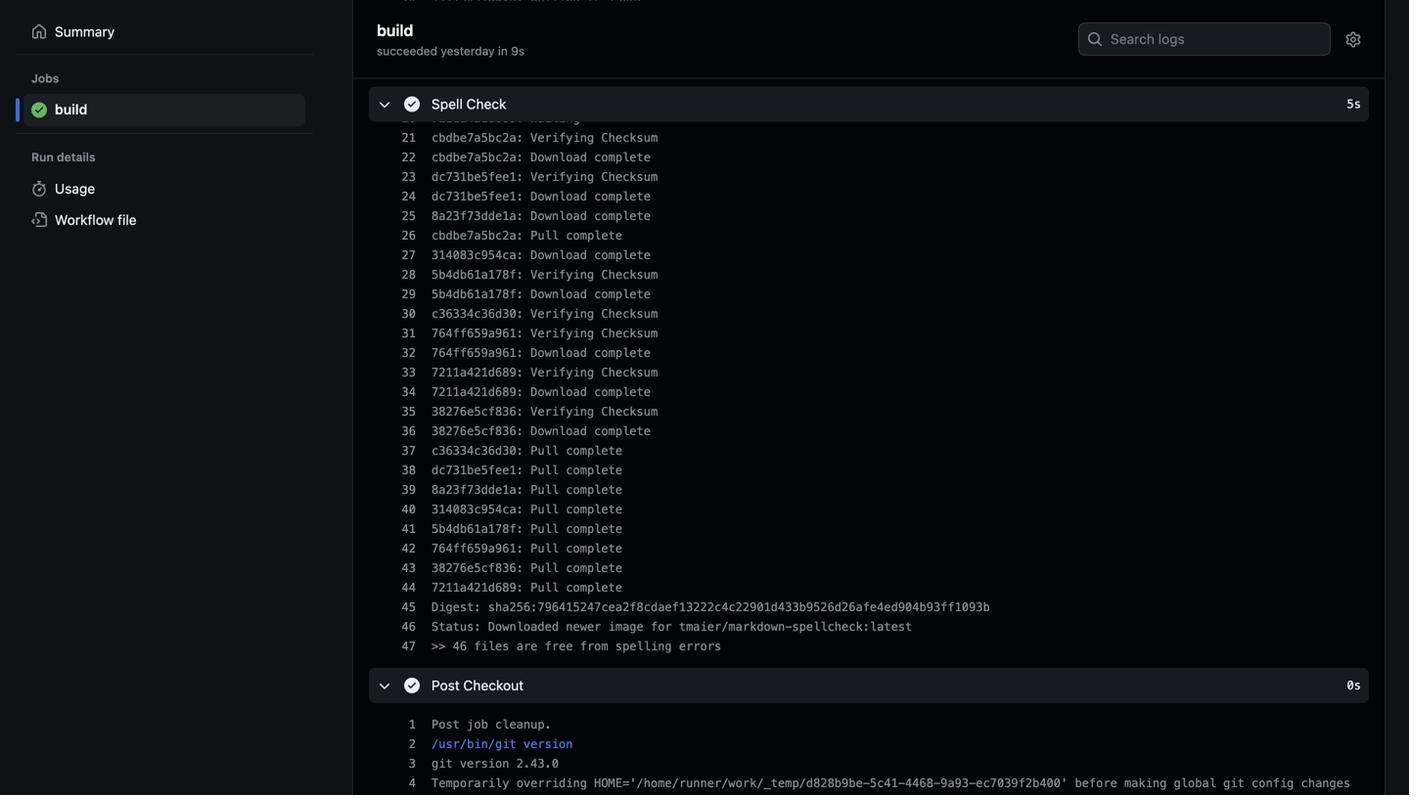 Task type: vqa. For each thing, say whether or not it's contained in the screenshot.


Task type: locate. For each thing, give the bounding box(es) containing it.
1 7211a421d689: from the top
[[432, 111, 524, 125]]

complete for 5b4db61a178f: pull complete
[[566, 522, 623, 536]]

23 link
[[369, 167, 416, 187]]

pull for 764ff659a961:
[[531, 542, 559, 556]]

this step passed image right chevron right image
[[404, 678, 420, 694]]

764ff659a961: for 764ff659a961: download complete
[[432, 346, 524, 360]]

pull down '38276e5cf836: download complete'
[[531, 444, 559, 458]]

this step passed image for spell check
[[404, 96, 420, 112]]

this step passed image down the 18
[[404, 96, 420, 112]]

checksum up 7211a421d689: download complete
[[601, 366, 658, 380]]

pull down 764ff659a961: pull complete
[[531, 562, 559, 575]]

5 pull from the top
[[531, 503, 559, 517]]

0 vertical spatial cbdbe7a5bc2a:
[[432, 131, 524, 145]]

4 link
[[369, 774, 416, 794]]

43
[[402, 562, 416, 575]]

1 pull from the top
[[531, 229, 559, 243]]

cbdbe7a5bc2a:
[[432, 131, 524, 145], [432, 151, 524, 164], [432, 229, 524, 243]]

3 38276e5cf836: from the top
[[432, 425, 524, 438]]

1 vertical spatial this step passed image
[[404, 678, 420, 694]]

verifying for dc731be5fee1:
[[531, 170, 594, 184]]

from
[[580, 640, 608, 654]]

34
[[402, 385, 416, 399]]

5b4db61a178f: for 5b4db61a178f: verifying checksum
[[432, 268, 524, 282]]

verifying
[[531, 131, 594, 145], [531, 170, 594, 184], [531, 268, 594, 282], [531, 307, 594, 321], [531, 327, 594, 340], [531, 366, 594, 380], [531, 405, 594, 419]]

2 vertical spatial dc731be5fee1:
[[432, 464, 524, 477]]

build down jobs
[[55, 101, 88, 117]]

checksum up '5b4db61a178f: download complete' on the left of the page
[[601, 268, 658, 282]]

764ff659a961: down 5b4db61a178f: pull complete
[[432, 542, 524, 556]]

download down dc731be5fee1: download complete
[[531, 209, 587, 223]]

pull down 5b4db61a178f: pull complete
[[531, 542, 559, 556]]

764ff659a961: up 764ff659a961: download complete
[[432, 327, 524, 340]]

download up 7211a421d689: verifying checksum
[[531, 346, 587, 360]]

verifying up '5b4db61a178f: download complete' on the left of the page
[[531, 268, 594, 282]]

5b4db61a178f: up 764ff659a961: waiting
[[432, 53, 524, 66]]

changes
[[1302, 777, 1351, 791]]

version for /usr/bin/git
[[524, 738, 573, 752]]

30 link
[[369, 304, 416, 324]]

2 post from the top
[[432, 718, 460, 732]]

build
[[377, 21, 414, 39], [55, 101, 88, 117]]

2 8a23f73dde1a: from the top
[[432, 483, 524, 497]]

chevron right image
[[377, 96, 393, 112]]

1 vertical spatial version
[[460, 757, 509, 771]]

pull for 5b4db61a178f:
[[531, 522, 559, 536]]

download for 8a23f73dde1a:
[[531, 209, 587, 223]]

2 download from the top
[[531, 190, 587, 203]]

0 vertical spatial build link
[[377, 18, 1064, 42]]

21
[[402, 131, 416, 145]]

verifying down c36334c36d30: verifying checksum
[[531, 327, 594, 340]]

5b4db61a178f: for 5b4db61a178f: pull complete
[[432, 522, 524, 536]]

pull for cbdbe7a5bc2a:
[[531, 229, 559, 243]]

22
[[402, 151, 416, 164]]

jobs
[[31, 71, 59, 85]]

8a23f73dde1a: for 8a23f73dde1a: pull complete
[[432, 483, 524, 497]]

2 verifying from the top
[[531, 170, 594, 184]]

20 link
[[369, 108, 416, 128]]

home='/home/runner/work/_temp/d828b9be-
[[594, 777, 870, 791]]

2 waiting from the top
[[531, 53, 580, 66]]

overriding
[[517, 777, 587, 791]]

314083c954ca: up 5b4db61a178f: pull complete
[[432, 503, 524, 517]]

9a93-
[[941, 777, 976, 791]]

0 vertical spatial dc731be5fee1:
[[432, 170, 524, 184]]

download for 764ff659a961:
[[531, 346, 587, 360]]

2 vertical spatial cbdbe7a5bc2a:
[[432, 229, 524, 243]]

7211a421d689: down 38276e5cf836: waiting at the top left of the page
[[432, 111, 524, 125]]

0 vertical spatial c36334c36d30:
[[432, 307, 524, 321]]

764ff659a961: for 764ff659a961: pull complete
[[432, 542, 524, 556]]

complete for 38276e5cf836: pull complete
[[566, 562, 623, 575]]

details
[[57, 150, 96, 164]]

764ff659a961: for 764ff659a961: verifying checksum
[[432, 327, 524, 340]]

checksum for dc731be5fee1: verifying checksum
[[601, 170, 658, 184]]

3 cbdbe7a5bc2a: from the top
[[432, 229, 524, 243]]

1 post from the top
[[432, 678, 460, 694]]

complete for dc731be5fee1: pull complete
[[566, 464, 623, 477]]

0 vertical spatial 314083c954ca:
[[432, 33, 524, 47]]

1 vertical spatial git
[[1224, 777, 1245, 791]]

1 vertical spatial 8a23f73dde1a:
[[432, 483, 524, 497]]

spell check
[[432, 95, 507, 112]]

3 download from the top
[[531, 209, 587, 223]]

1 cbdbe7a5bc2a: from the top
[[432, 131, 524, 145]]

1 vertical spatial dc731be5fee1:
[[432, 190, 524, 203]]

pull up 5b4db61a178f: pull complete
[[531, 503, 559, 517]]

6 download from the top
[[531, 346, 587, 360]]

3 764ff659a961: from the top
[[432, 346, 524, 360]]

22 link
[[369, 148, 416, 167]]

3 dc731be5fee1: from the top
[[432, 464, 524, 477]]

0 vertical spatial git
[[432, 757, 453, 771]]

29
[[402, 288, 416, 301]]

4 verifying from the top
[[531, 307, 594, 321]]

complete for 764ff659a961: pull complete
[[566, 542, 623, 556]]

global
[[1174, 777, 1217, 791]]

7211a421d689: for 7211a421d689: verifying checksum
[[432, 366, 524, 380]]

2 vertical spatial 314083c954ca:
[[432, 503, 524, 517]]

7211a421d689:
[[432, 111, 524, 125], [432, 366, 524, 380], [432, 385, 524, 399], [432, 581, 524, 595]]

1 verifying from the top
[[531, 131, 594, 145]]

jobs build
[[31, 71, 88, 117]]

newer
[[566, 620, 601, 634]]

4 5b4db61a178f: from the top
[[432, 522, 524, 536]]

3
[[409, 757, 416, 771]]

2 dc731be5fee1: from the top
[[432, 190, 524, 203]]

pull up 8a23f73dde1a: pull complete
[[531, 464, 559, 477]]

pull up 764ff659a961: pull complete
[[531, 522, 559, 536]]

version
[[524, 738, 573, 752], [460, 757, 509, 771]]

0 horizontal spatial build link
[[23, 94, 305, 126]]

0 vertical spatial version
[[524, 738, 573, 752]]

post down >>
[[432, 678, 460, 694]]

5b4db61a178f: waiting
[[432, 53, 580, 66]]

free
[[545, 640, 573, 654]]

1 dc731be5fee1: from the top
[[432, 170, 524, 184]]

5b4db61a178f: up 764ff659a961: pull complete
[[432, 522, 524, 536]]

3 checksum from the top
[[601, 268, 658, 282]]

0 horizontal spatial git
[[432, 757, 453, 771]]

checksum
[[601, 131, 658, 145], [601, 170, 658, 184], [601, 268, 658, 282], [601, 307, 658, 321], [601, 327, 658, 340], [601, 366, 658, 380], [601, 405, 658, 419]]

git left config
[[1224, 777, 1245, 791]]

1 vertical spatial cbdbe7a5bc2a:
[[432, 151, 524, 164]]

git version 2.43.0
[[432, 757, 559, 771]]

2 c36334c36d30: from the top
[[432, 444, 524, 458]]

1 vertical spatial build
[[55, 101, 88, 117]]

6 verifying from the top
[[531, 366, 594, 380]]

20
[[402, 111, 416, 125]]

version up 2.43.0
[[524, 738, 573, 752]]

38276e5cf836: for 38276e5cf836: download complete
[[432, 425, 524, 438]]

download for dc731be5fee1:
[[531, 190, 587, 203]]

6 checksum from the top
[[601, 366, 658, 380]]

5b4db61a178f: down cbdbe7a5bc2a: pull complete
[[432, 268, 524, 282]]

download down cbdbe7a5bc2a: verifying checksum
[[531, 151, 587, 164]]

0 horizontal spatial 46
[[402, 620, 416, 634]]

checksum down c36334c36d30: verifying checksum
[[601, 327, 658, 340]]

post checkout
[[432, 678, 524, 694]]

files
[[474, 640, 509, 654]]

post for post job cleanup.
[[432, 718, 460, 732]]

1 horizontal spatial build link
[[377, 18, 1064, 42]]

7211a421d689: up "digest:"
[[432, 581, 524, 595]]

this step passed image
[[404, 96, 420, 112], [404, 678, 420, 694]]

dc731be5fee1: down c36334c36d30: pull complete
[[432, 464, 524, 477]]

3 waiting from the top
[[531, 72, 580, 86]]

2 cbdbe7a5bc2a: from the top
[[432, 151, 524, 164]]

19 link
[[369, 89, 416, 108]]

8a23f73dde1a:
[[432, 209, 524, 223], [432, 483, 524, 497]]

44
[[402, 581, 416, 595]]

314083c954ca: down cbdbe7a5bc2a: pull complete
[[432, 248, 524, 262]]

24 link
[[369, 187, 416, 206]]

2
[[409, 738, 416, 752]]

post left job
[[432, 718, 460, 732]]

4 download from the top
[[531, 248, 587, 262]]

1 waiting from the top
[[531, 33, 580, 47]]

complete for 7211a421d689: pull complete
[[566, 581, 623, 595]]

2 38276e5cf836: from the top
[[432, 405, 524, 419]]

complete for 314083c954ca: pull complete
[[566, 503, 623, 517]]

c36334c36d30: up dc731be5fee1: pull complete
[[432, 444, 524, 458]]

2 7211a421d689: from the top
[[432, 366, 524, 380]]

verifying up 764ff659a961: verifying checksum
[[531, 307, 594, 321]]

for
[[651, 620, 672, 634]]

verifying up '38276e5cf836: download complete'
[[531, 405, 594, 419]]

pull down dc731be5fee1: pull complete
[[531, 483, 559, 497]]

7 pull from the top
[[531, 542, 559, 556]]

build link
[[377, 18, 1064, 42], [23, 94, 305, 126]]

pull for c36334c36d30:
[[531, 444, 559, 458]]

5b4db61a178f: for 5b4db61a178f: download complete
[[432, 288, 524, 301]]

3 5b4db61a178f: from the top
[[432, 288, 524, 301]]

jobs list
[[23, 94, 305, 126]]

c36334c36d30: for c36334c36d30: verifying checksum
[[432, 307, 524, 321]]

32
[[402, 346, 416, 360]]

4 waiting from the top
[[531, 92, 580, 105]]

46
[[402, 620, 416, 634], [453, 640, 467, 654]]

8a23f73dde1a: for 8a23f73dde1a: download complete
[[432, 209, 524, 223]]

build inside jobs build
[[55, 101, 88, 117]]

7211a421d689: verifying checksum
[[432, 366, 658, 380]]

dc731be5fee1: down 7211a421d689: waiting
[[432, 170, 524, 184]]

checkout
[[463, 678, 524, 694]]

git right 3
[[432, 757, 453, 771]]

7 download from the top
[[531, 385, 587, 399]]

5b4db61a178f: right 29
[[432, 288, 524, 301]]

43 link
[[369, 559, 416, 578]]

764ff659a961: up spell check
[[432, 72, 524, 86]]

pull for 314083c954ca:
[[531, 503, 559, 517]]

5 verifying from the top
[[531, 327, 594, 340]]

5 checksum from the top
[[601, 327, 658, 340]]

2 checksum from the top
[[601, 170, 658, 184]]

pull for dc731be5fee1:
[[531, 464, 559, 477]]

314083c954ca: for 314083c954ca: download complete
[[432, 248, 524, 262]]

0 horizontal spatial build
[[55, 101, 88, 117]]

verifying up cbdbe7a5bc2a: download complete
[[531, 131, 594, 145]]

1 8a23f73dde1a: from the top
[[432, 209, 524, 223]]

checksum up cbdbe7a5bc2a: download complete
[[601, 131, 658, 145]]

version for git
[[460, 757, 509, 771]]

download up 5b4db61a178f: verifying checksum
[[531, 248, 587, 262]]

5 download from the top
[[531, 288, 587, 301]]

0 vertical spatial this step passed image
[[404, 96, 420, 112]]

4 7211a421d689: from the top
[[432, 581, 524, 595]]

usage link
[[23, 173, 305, 205]]

verifying down cbdbe7a5bc2a: download complete
[[531, 170, 594, 184]]

28 link
[[369, 265, 416, 285]]

4 764ff659a961: from the top
[[432, 542, 524, 556]]

8a23f73dde1a: up 314083c954ca: pull complete
[[432, 483, 524, 497]]

34 link
[[369, 383, 416, 402]]

tmaier/markdown-
[[679, 620, 792, 634]]

46 down "status:"
[[453, 640, 467, 654]]

5 waiting from the top
[[531, 111, 580, 125]]

checksum for 38276e5cf836: verifying checksum
[[601, 405, 658, 419]]

verifying for 764ff659a961:
[[531, 327, 594, 340]]

764ff659a961: right 32
[[432, 346, 524, 360]]

in
[[498, 44, 508, 57]]

42
[[402, 542, 416, 556]]

1 this step passed image from the top
[[404, 96, 420, 112]]

checksum for 764ff659a961: verifying checksum
[[601, 327, 658, 340]]

314083c954ca: pull complete
[[432, 503, 623, 517]]

4 pull from the top
[[531, 483, 559, 497]]

download up c36334c36d30: verifying checksum
[[531, 288, 587, 301]]

46 down the 45
[[402, 620, 416, 634]]

7211a421d689: pull complete
[[432, 581, 623, 595]]

2 764ff659a961: from the top
[[432, 327, 524, 340]]

0 vertical spatial post
[[432, 678, 460, 694]]

38 link
[[369, 461, 416, 480]]

0 horizontal spatial version
[[460, 757, 509, 771]]

1 link
[[369, 715, 416, 735]]

31
[[402, 327, 416, 340]]

314083c954ca:
[[432, 33, 524, 47], [432, 248, 524, 262], [432, 503, 524, 517]]

8 pull from the top
[[531, 562, 559, 575]]

32 link
[[369, 343, 416, 363]]

build inside build succeeded yesterday in 9s
[[377, 21, 414, 39]]

download down dc731be5fee1: verifying checksum
[[531, 190, 587, 203]]

version down the /usr/bin/git
[[460, 757, 509, 771]]

1 314083c954ca: from the top
[[432, 33, 524, 47]]

39 link
[[369, 480, 416, 500]]

waiting for 764ff659a961: waiting
[[531, 72, 580, 86]]

8a23f73dde1a: up cbdbe7a5bc2a: pull complete
[[432, 209, 524, 223]]

1 vertical spatial 314083c954ca:
[[432, 248, 524, 262]]

38276e5cf836: download complete
[[432, 425, 651, 438]]

7211a421d689: for 7211a421d689: pull complete
[[432, 581, 524, 595]]

5b4db61a178f: pull complete
[[432, 522, 623, 536]]

3 verifying from the top
[[531, 268, 594, 282]]

0 vertical spatial build
[[377, 21, 414, 39]]

2 314083c954ca: from the top
[[432, 248, 524, 262]]

build up succeeded
[[377, 21, 414, 39]]

38276e5cf836: for 38276e5cf836: pull complete
[[432, 562, 524, 575]]

1 vertical spatial 46
[[453, 640, 467, 654]]

1 horizontal spatial 46
[[453, 640, 467, 654]]

1 horizontal spatial git
[[1224, 777, 1245, 791]]

complete for 38276e5cf836: download complete
[[594, 425, 651, 438]]

7211a421d689: right 34 in the left of the page
[[432, 385, 524, 399]]

4 checksum from the top
[[601, 307, 658, 321]]

checksum down cbdbe7a5bc2a: download complete
[[601, 170, 658, 184]]

download up 38276e5cf836: verifying checksum
[[531, 385, 587, 399]]

23
[[402, 170, 416, 184]]

dc731be5fee1: up cbdbe7a5bc2a: pull complete
[[432, 190, 524, 203]]

checksum up 764ff659a961: verifying checksum
[[601, 307, 658, 321]]

pull for 38276e5cf836:
[[531, 562, 559, 575]]

1 5b4db61a178f: from the top
[[432, 53, 524, 66]]

dc731be5fee1: for dc731be5fee1: pull complete
[[432, 464, 524, 477]]

4 38276e5cf836: from the top
[[432, 562, 524, 575]]

c36334c36d30: down '5b4db61a178f: download complete' on the left of the page
[[432, 307, 524, 321]]

314083c954ca: up 5b4db61a178f: waiting
[[432, 33, 524, 47]]

pull down 38276e5cf836: pull complete on the bottom
[[531, 581, 559, 595]]

6 pull from the top
[[531, 522, 559, 536]]

3 314083c954ca: from the top
[[432, 503, 524, 517]]

0 vertical spatial 8a23f73dde1a:
[[432, 209, 524, 223]]

5b4db61a178f:
[[432, 53, 524, 66], [432, 268, 524, 282], [432, 288, 524, 301], [432, 522, 524, 536]]

temporarily
[[432, 777, 509, 791]]

3 pull from the top
[[531, 464, 559, 477]]

2 this step passed image from the top
[[404, 678, 420, 694]]

1 checksum from the top
[[601, 131, 658, 145]]

1 c36334c36d30: from the top
[[432, 307, 524, 321]]

1 764ff659a961: from the top
[[432, 72, 524, 86]]

complete for 8a23f73dde1a: pull complete
[[566, 483, 623, 497]]

run
[[31, 150, 54, 164]]

7 verifying from the top
[[531, 405, 594, 419]]

1 download from the top
[[531, 151, 587, 164]]

2 pull from the top
[[531, 444, 559, 458]]

1 horizontal spatial version
[[524, 738, 573, 752]]

checksum down 7211a421d689: download complete
[[601, 405, 658, 419]]

38276e5cf836:
[[432, 92, 524, 105], [432, 405, 524, 419], [432, 425, 524, 438], [432, 562, 524, 575]]

checksum for 7211a421d689: verifying checksum
[[601, 366, 658, 380]]

download down 38276e5cf836: verifying checksum
[[531, 425, 587, 438]]

succeeded
[[377, 44, 438, 57]]

dc731be5fee1:
[[432, 170, 524, 184], [432, 190, 524, 203], [432, 464, 524, 477]]

2 5b4db61a178f: from the top
[[432, 268, 524, 282]]

download for cbdbe7a5bc2a:
[[531, 151, 587, 164]]

1 vertical spatial post
[[432, 718, 460, 732]]

1 horizontal spatial build
[[377, 21, 414, 39]]

7211a421d689: waiting
[[432, 111, 580, 125]]

7211a421d689: up 7211a421d689: download complete
[[432, 366, 524, 380]]

8 download from the top
[[531, 425, 587, 438]]

9 pull from the top
[[531, 581, 559, 595]]

post
[[432, 678, 460, 694], [432, 718, 460, 732]]

verifying for 5b4db61a178f:
[[531, 268, 594, 282]]

1 38276e5cf836: from the top
[[432, 92, 524, 105]]

19
[[402, 92, 416, 105]]

verifying up 7211a421d689: download complete
[[531, 366, 594, 380]]

Search text field
[[1080, 23, 1330, 54]]

3 7211a421d689: from the top
[[432, 385, 524, 399]]

1 vertical spatial c36334c36d30:
[[432, 444, 524, 458]]

cbdbe7a5bc2a: verifying checksum
[[432, 131, 658, 145]]

pull up 314083c954ca: download complete
[[531, 229, 559, 243]]

7 checksum from the top
[[601, 405, 658, 419]]



Task type: describe. For each thing, give the bounding box(es) containing it.
job
[[467, 718, 488, 732]]

38276e5cf836: waiting
[[432, 92, 580, 105]]

before
[[1075, 777, 1118, 791]]

pull for 8a23f73dde1a:
[[531, 483, 559, 497]]

waiting for 314083c954ca: waiting
[[531, 33, 580, 47]]

post job cleanup.
[[432, 718, 552, 732]]

check
[[467, 95, 507, 112]]

workflow file
[[55, 212, 137, 228]]

764ff659a961: download complete
[[432, 346, 651, 360]]

33 link
[[369, 363, 416, 383]]

checksum for 5b4db61a178f: verifying checksum
[[601, 268, 658, 282]]

complete for 7211a421d689: download complete
[[594, 385, 651, 399]]

ec7039f2b400'
[[976, 777, 1068, 791]]

>> 46 files are free from spelling errors
[[432, 640, 722, 654]]

cleanup.
[[495, 718, 552, 732]]

verifying for c36334c36d30:
[[531, 307, 594, 321]]

sha256:796415247cea2f8cdaef13222c4c22901d433b9526d26afe4ed904b93ff1093b
[[488, 601, 990, 615]]

workflow file link
[[23, 205, 305, 236]]

complete for c36334c36d30: pull complete
[[566, 444, 623, 458]]

waiting for 5b4db61a178f: waiting
[[531, 53, 580, 66]]

workflow
[[55, 212, 114, 228]]

8a23f73dde1a: download complete
[[432, 209, 651, 223]]

15 link
[[369, 11, 416, 30]]

c36334c36d30: for c36334c36d30: pull complete
[[432, 444, 524, 458]]

2 link
[[369, 735, 416, 754]]

15
[[402, 13, 416, 27]]

45 link
[[369, 598, 416, 617]]

run details list
[[23, 173, 305, 236]]

38276e5cf836: verifying checksum
[[432, 405, 658, 419]]

cbdbe7a5bc2a: for cbdbe7a5bc2a: download complete
[[432, 151, 524, 164]]

764ff659a961: for 764ff659a961: waiting
[[432, 72, 524, 86]]

17
[[402, 53, 416, 66]]

making
[[1125, 777, 1167, 791]]

27 link
[[369, 245, 416, 265]]

config
[[1252, 777, 1294, 791]]

cbdbe7a5bc2a: download complete
[[432, 151, 651, 164]]

waiting for 7211a421d689: waiting
[[531, 111, 580, 125]]

18
[[402, 72, 416, 86]]

>>
[[432, 640, 446, 654]]

46 link
[[369, 617, 416, 637]]

314083c954ca: for 314083c954ca: waiting
[[432, 33, 524, 47]]

dc731be5fee1: for dc731be5fee1: verifying checksum
[[432, 170, 524, 184]]

5b4db61a178f: download complete
[[432, 288, 651, 301]]

are
[[517, 640, 538, 654]]

40
[[402, 503, 416, 517]]

complete for dc731be5fee1: download complete
[[594, 190, 651, 203]]

5b4db61a178f: verifying checksum
[[432, 268, 658, 282]]

complete for 314083c954ca: download complete
[[594, 248, 651, 262]]

checksum for cbdbe7a5bc2a: verifying checksum
[[601, 131, 658, 145]]

checksum for c36334c36d30: verifying checksum
[[601, 307, 658, 321]]

44 link
[[369, 578, 416, 598]]

/usr/bin/git
[[432, 738, 517, 752]]

35 link
[[369, 402, 416, 422]]

/usr/bin/git version
[[432, 738, 573, 752]]

39
[[402, 483, 416, 497]]

38
[[402, 464, 416, 477]]

summary
[[55, 23, 115, 39]]

314083c954ca: download complete
[[432, 248, 651, 262]]

download for 7211a421d689:
[[531, 385, 587, 399]]

5b4db61a178f: for 5b4db61a178f: waiting
[[432, 53, 524, 66]]

314083c954ca: for 314083c954ca: pull complete
[[432, 503, 524, 517]]

this step passed image for post checkout
[[404, 678, 420, 694]]

search image
[[1088, 31, 1103, 46]]

complete for 5b4db61a178f: download complete
[[594, 288, 651, 301]]

7211a421d689: for 7211a421d689: download complete
[[432, 385, 524, 399]]

314083c954ca: waiting
[[432, 33, 580, 47]]

download for 38276e5cf836:
[[531, 425, 587, 438]]

0 vertical spatial 46
[[402, 620, 416, 634]]

21 link
[[369, 128, 416, 148]]

dc731be5fee1: for dc731be5fee1: download complete
[[432, 190, 524, 203]]

38276e5cf836: for 38276e5cf836: verifying checksum
[[432, 405, 524, 419]]

run details
[[31, 150, 96, 164]]

complete for cbdbe7a5bc2a: download complete
[[594, 151, 651, 164]]

c36334c36d30: verifying checksum
[[432, 307, 658, 321]]

spelling
[[616, 640, 672, 654]]

verifying for 7211a421d689:
[[531, 366, 594, 380]]

yesterday
[[441, 44, 495, 57]]

download for 5b4db61a178f:
[[531, 288, 587, 301]]

errors
[[679, 640, 722, 654]]

waiting for 38276e5cf836: waiting
[[531, 92, 580, 105]]

764ff659a961: pull complete
[[432, 542, 623, 556]]

show options image
[[1346, 31, 1362, 47]]

4
[[409, 777, 416, 791]]

image
[[608, 620, 644, 634]]

post for post checkout
[[432, 678, 460, 694]]

download for 314083c954ca:
[[531, 248, 587, 262]]

40 link
[[369, 500, 416, 520]]

build succeeded yesterday in 9s
[[377, 21, 525, 57]]

7211a421d689: download complete
[[432, 385, 651, 399]]

26 link
[[369, 226, 416, 245]]

7211a421d689: for 7211a421d689: waiting
[[432, 111, 524, 125]]

dc731be5fee1: download complete
[[432, 190, 651, 203]]

complete for 764ff659a961: download complete
[[594, 346, 651, 360]]

cbdbe7a5bc2a: for cbdbe7a5bc2a: verifying checksum
[[432, 131, 524, 145]]

0s
[[1347, 679, 1362, 693]]

spellcheck:latest
[[792, 620, 913, 634]]

complete for cbdbe7a5bc2a: pull complete
[[566, 229, 623, 243]]

16
[[402, 33, 416, 47]]

verifying for cbdbe7a5bc2a:
[[531, 131, 594, 145]]

pull for 7211a421d689:
[[531, 581, 559, 595]]

38276e5cf836: for 38276e5cf836: waiting
[[432, 92, 524, 105]]

1 vertical spatial build link
[[23, 94, 305, 126]]

29 link
[[369, 285, 416, 304]]

36
[[402, 425, 416, 438]]

1
[[409, 718, 416, 732]]

47
[[402, 640, 416, 654]]

chevron right image
[[377, 678, 393, 694]]

47 link
[[369, 637, 416, 657]]

cbdbe7a5bc2a: for cbdbe7a5bc2a: pull complete
[[432, 229, 524, 243]]

25
[[402, 209, 416, 223]]

c36334c36d30: pull complete
[[432, 444, 623, 458]]

complete for 8a23f73dde1a: download complete
[[594, 209, 651, 223]]

dc731be5fee1: pull complete
[[432, 464, 623, 477]]

verifying for 38276e5cf836:
[[531, 405, 594, 419]]

16 link
[[369, 30, 416, 50]]

dc731be5fee1: verifying checksum
[[432, 170, 658, 184]]

33
[[402, 366, 416, 380]]

8a23f73dde1a: pull complete
[[432, 483, 623, 497]]

5s
[[1347, 97, 1362, 111]]



